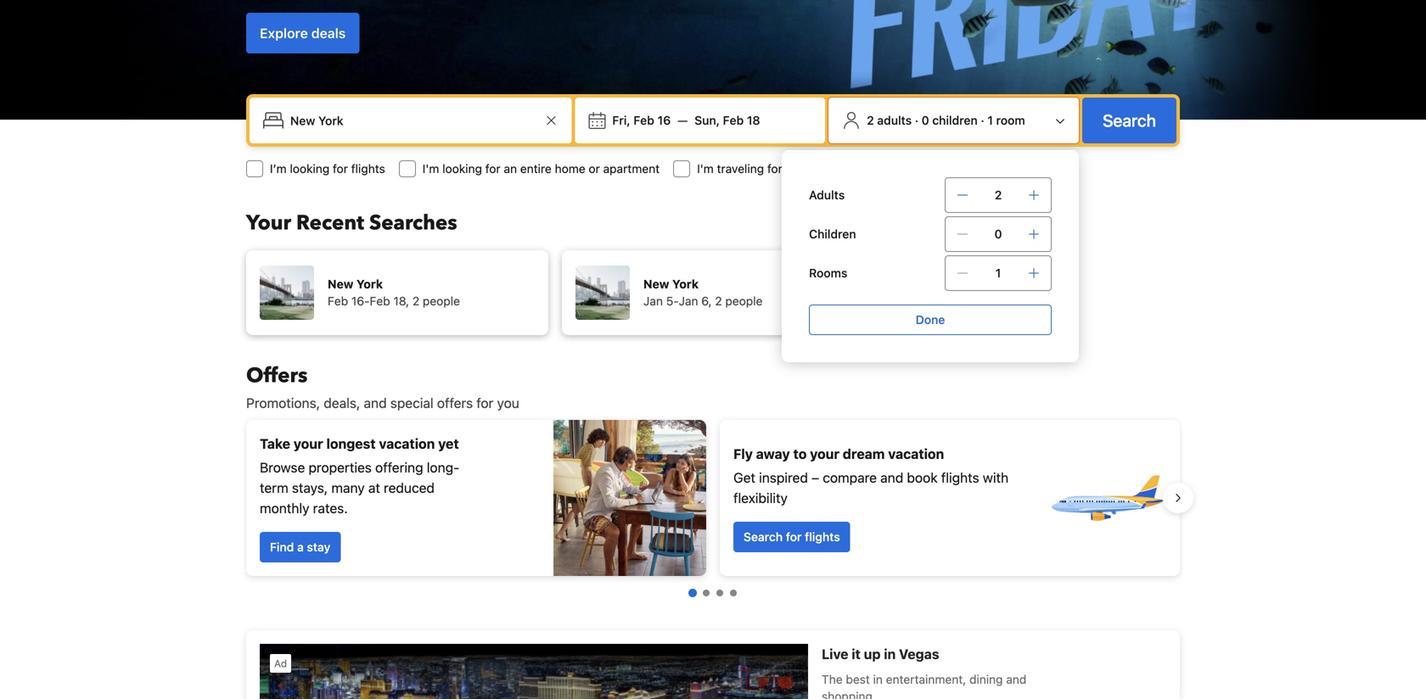 Task type: vqa. For each thing, say whether or not it's contained in the screenshot.
the left ·
yes



Task type: locate. For each thing, give the bounding box(es) containing it.
york inside new york jan 5-jan 6, 2 people
[[672, 277, 699, 291]]

to
[[793, 446, 807, 462]]

flights up your recent searches
[[351, 162, 385, 176]]

0 vertical spatial and
[[364, 395, 387, 411]]

your right take at bottom
[[294, 436, 323, 452]]

new
[[328, 277, 354, 291], [644, 277, 669, 291]]

jan
[[644, 294, 663, 308], [679, 294, 698, 308]]

0 vertical spatial flights
[[351, 162, 385, 176]]

york up 5-
[[672, 277, 699, 291]]

1 vertical spatial 0
[[995, 227, 1002, 241]]

2 people from the left
[[725, 294, 763, 308]]

new inside new york jan 5-jan 6, 2 people
[[644, 277, 669, 291]]

adults
[[809, 188, 845, 202]]

for for flights
[[333, 162, 348, 176]]

long-
[[427, 460, 460, 476]]

search for search for flights
[[744, 530, 783, 544]]

1 inside button
[[988, 113, 993, 127]]

0 horizontal spatial ·
[[915, 113, 919, 127]]

1 vertical spatial 1
[[996, 266, 1001, 280]]

2 new from the left
[[644, 277, 669, 291]]

2 down room
[[995, 188, 1002, 202]]

new york jan 5-jan 6, 2 people
[[644, 277, 763, 308]]

2 right 6,
[[715, 294, 722, 308]]

0 horizontal spatial and
[[364, 395, 387, 411]]

2 jan from the left
[[679, 294, 698, 308]]

for down flexibility
[[786, 530, 802, 544]]

2 i'm from the left
[[697, 162, 714, 176]]

vacation
[[379, 436, 435, 452], [888, 446, 944, 462]]

york up the '16-'
[[357, 277, 383, 291]]

flights left with
[[941, 470, 979, 486]]

york
[[357, 277, 383, 291], [672, 277, 699, 291]]

region containing take your longest vacation yet
[[233, 413, 1194, 583]]

Where are you going? field
[[284, 105, 541, 136]]

1
[[988, 113, 993, 127], [996, 266, 1001, 280]]

new for feb
[[328, 277, 354, 291]]

2 left adults
[[867, 113, 874, 127]]

i'm
[[270, 162, 287, 176]]

new york feb 16-feb 18, 2 people
[[328, 277, 460, 308]]

your inside take your longest vacation yet browse properties offering long- term stays, many at reduced monthly rates.
[[294, 436, 323, 452]]

1 horizontal spatial i'm
[[697, 162, 714, 176]]

2 right 18,
[[413, 294, 420, 308]]

i'm left traveling
[[697, 162, 714, 176]]

looking for i'm
[[442, 162, 482, 176]]

0 horizontal spatial looking
[[290, 162, 330, 176]]

1 vertical spatial flights
[[941, 470, 979, 486]]

1 new from the left
[[328, 277, 354, 291]]

vacation up book
[[888, 446, 944, 462]]

search inside "button"
[[1103, 110, 1156, 130]]

and
[[364, 395, 387, 411], [881, 470, 904, 486]]

fly away to your dream vacation image
[[1048, 439, 1167, 558]]

1 horizontal spatial 1
[[996, 266, 1001, 280]]

2 inside button
[[867, 113, 874, 127]]

vacation inside take your longest vacation yet browse properties offering long- term stays, many at reduced monthly rates.
[[379, 436, 435, 452]]

search button
[[1083, 98, 1177, 143]]

your right to
[[810, 446, 840, 462]]

1 left room
[[988, 113, 993, 127]]

stay
[[307, 540, 331, 554]]

2 looking from the left
[[442, 162, 482, 176]]

and inside "offers promotions, deals, and special offers for you"
[[364, 395, 387, 411]]

vacation inside fly away to your dream vacation get inspired – compare and book flights with flexibility
[[888, 446, 944, 462]]

entire
[[520, 162, 552, 176]]

i'm
[[423, 162, 439, 176], [697, 162, 714, 176]]

jan left 6,
[[679, 294, 698, 308]]

search for search
[[1103, 110, 1156, 130]]

people for feb 16-feb 18, 2 people
[[423, 294, 460, 308]]

flights
[[351, 162, 385, 176], [941, 470, 979, 486], [805, 530, 840, 544]]

for left you
[[477, 395, 494, 411]]

jan left 5-
[[644, 294, 663, 308]]

0 horizontal spatial new
[[328, 277, 354, 291]]

1 horizontal spatial people
[[725, 294, 763, 308]]

sun, feb 18 button
[[688, 105, 767, 136]]

2
[[867, 113, 874, 127], [995, 188, 1002, 202], [413, 294, 420, 308], [715, 294, 722, 308]]

1 horizontal spatial flights
[[805, 530, 840, 544]]

2 horizontal spatial flights
[[941, 470, 979, 486]]

yet
[[438, 436, 459, 452]]

0 vertical spatial 1
[[988, 113, 993, 127]]

recent
[[296, 209, 364, 237]]

people inside new york jan 5-jan 6, 2 people
[[725, 294, 763, 308]]

new up the '16-'
[[328, 277, 354, 291]]

for up recent
[[333, 162, 348, 176]]

for inside search for flights "link"
[[786, 530, 802, 544]]

or
[[589, 162, 600, 176]]

new inside new york feb 16-feb 18, 2 people
[[328, 277, 354, 291]]

1 horizontal spatial and
[[881, 470, 904, 486]]

explore deals link
[[246, 13, 359, 53]]

6,
[[702, 294, 712, 308]]

home
[[555, 162, 586, 176]]

1 vertical spatial and
[[881, 470, 904, 486]]

0 vertical spatial 0
[[922, 113, 929, 127]]

find a stay link
[[260, 532, 341, 563]]

16
[[658, 113, 671, 127]]

an
[[504, 162, 517, 176]]

feb left 18
[[723, 113, 744, 127]]

searches
[[369, 209, 457, 237]]

a
[[297, 540, 304, 554]]

search
[[1103, 110, 1156, 130], [744, 530, 783, 544]]

take
[[260, 436, 290, 452]]

for left an
[[485, 162, 501, 176]]

properties
[[309, 460, 372, 476]]

0 horizontal spatial york
[[357, 277, 383, 291]]

1 horizontal spatial new
[[644, 277, 669, 291]]

0 horizontal spatial flights
[[351, 162, 385, 176]]

and left book
[[881, 470, 904, 486]]

1 i'm from the left
[[423, 162, 439, 176]]

1 up done button
[[996, 266, 1001, 280]]

1 looking from the left
[[290, 162, 330, 176]]

2 inside new york feb 16-feb 18, 2 people
[[413, 294, 420, 308]]

2 vertical spatial flights
[[805, 530, 840, 544]]

looking left an
[[442, 162, 482, 176]]

get
[[734, 470, 756, 486]]

–
[[812, 470, 819, 486]]

1 vertical spatial search
[[744, 530, 783, 544]]

progress bar
[[689, 589, 737, 598]]

0 horizontal spatial 1
[[988, 113, 993, 127]]

0
[[922, 113, 929, 127], [995, 227, 1002, 241]]

1 horizontal spatial ·
[[981, 113, 985, 127]]

for inside "offers promotions, deals, and special offers for you"
[[477, 395, 494, 411]]

flights inside fly away to your dream vacation get inspired – compare and book flights with flexibility
[[941, 470, 979, 486]]

people right 18,
[[423, 294, 460, 308]]

2 york from the left
[[672, 277, 699, 291]]

looking
[[290, 162, 330, 176], [442, 162, 482, 176]]

vacation up offering
[[379, 436, 435, 452]]

search for flights link
[[734, 522, 850, 553]]

with
[[983, 470, 1009, 486]]

for
[[333, 162, 348, 176], [485, 162, 501, 176], [767, 162, 783, 176], [477, 395, 494, 411], [786, 530, 802, 544]]

1 horizontal spatial your
[[810, 446, 840, 462]]

away
[[756, 446, 790, 462]]

monthly
[[260, 501, 309, 517]]

0 horizontal spatial search
[[744, 530, 783, 544]]

region
[[233, 413, 1194, 583]]

0 horizontal spatial vacation
[[379, 436, 435, 452]]

room
[[996, 113, 1025, 127]]

work
[[786, 162, 812, 176]]

i'm down where are you going? field
[[423, 162, 439, 176]]

offers
[[437, 395, 473, 411]]

your
[[246, 209, 291, 237]]

0 horizontal spatial your
[[294, 436, 323, 452]]

0 horizontal spatial 0
[[922, 113, 929, 127]]

feb
[[634, 113, 655, 127], [723, 113, 744, 127], [328, 294, 348, 308], [370, 294, 390, 308]]

people right 6,
[[725, 294, 763, 308]]

1 · from the left
[[915, 113, 919, 127]]

0 vertical spatial search
[[1103, 110, 1156, 130]]

1 people from the left
[[423, 294, 460, 308]]

2 adults · 0 children · 1 room
[[867, 113, 1025, 127]]

1 horizontal spatial jan
[[679, 294, 698, 308]]

at
[[368, 480, 380, 496]]

term
[[260, 480, 288, 496]]

1 horizontal spatial york
[[672, 277, 699, 291]]

for left work
[[767, 162, 783, 176]]

1 york from the left
[[357, 277, 383, 291]]

flights down –
[[805, 530, 840, 544]]

feb left the '16-'
[[328, 294, 348, 308]]

·
[[915, 113, 919, 127], [981, 113, 985, 127]]

book
[[907, 470, 938, 486]]

0 horizontal spatial people
[[423, 294, 460, 308]]

0 horizontal spatial jan
[[644, 294, 663, 308]]

feb left 18,
[[370, 294, 390, 308]]

search inside "link"
[[744, 530, 783, 544]]

progress bar inside offers main content
[[689, 589, 737, 598]]

· right adults
[[915, 113, 919, 127]]

compare
[[823, 470, 877, 486]]

fri, feb 16 — sun, feb 18
[[612, 113, 760, 127]]

people
[[423, 294, 460, 308], [725, 294, 763, 308]]

special
[[390, 395, 434, 411]]

offers
[[246, 362, 308, 390]]

inspired
[[759, 470, 808, 486]]

york inside new york feb 16-feb 18, 2 people
[[357, 277, 383, 291]]

deals,
[[324, 395, 360, 411]]

0 horizontal spatial i'm
[[423, 162, 439, 176]]

your
[[294, 436, 323, 452], [810, 446, 840, 462]]

offers promotions, deals, and special offers for you
[[246, 362, 519, 411]]

people inside new york feb 16-feb 18, 2 people
[[423, 294, 460, 308]]

fri, feb 16 button
[[606, 105, 678, 136]]

offers main content
[[233, 362, 1194, 700]]

new up 5-
[[644, 277, 669, 291]]

· right children at top
[[981, 113, 985, 127]]

browse
[[260, 460, 305, 476]]

1 horizontal spatial search
[[1103, 110, 1156, 130]]

1 horizontal spatial 0
[[995, 227, 1002, 241]]

and right deals,
[[364, 395, 387, 411]]

1 horizontal spatial looking
[[442, 162, 482, 176]]

take your longest vacation yet browse properties offering long- term stays, many at reduced monthly rates.
[[260, 436, 460, 517]]

2 · from the left
[[981, 113, 985, 127]]

looking right i'm
[[290, 162, 330, 176]]

1 horizontal spatial vacation
[[888, 446, 944, 462]]



Task type: describe. For each thing, give the bounding box(es) containing it.
feb left 16
[[634, 113, 655, 127]]

longest
[[326, 436, 376, 452]]

new for jan
[[644, 277, 669, 291]]

i'm looking for an entire home or apartment
[[423, 162, 660, 176]]

fly away to your dream vacation get inspired – compare and book flights with flexibility
[[734, 446, 1009, 506]]

flights inside "link"
[[805, 530, 840, 544]]

1 jan from the left
[[644, 294, 663, 308]]

york for 5-
[[672, 277, 699, 291]]

fly
[[734, 446, 753, 462]]

done
[[916, 313, 945, 327]]

18,
[[393, 294, 409, 308]]

stays,
[[292, 480, 328, 496]]

2 adults · 0 children · 1 room button
[[836, 104, 1072, 137]]

rates.
[[313, 501, 348, 517]]

fri,
[[612, 113, 630, 127]]

0 inside button
[[922, 113, 929, 127]]

explore
[[260, 25, 308, 41]]

—
[[678, 113, 688, 127]]

your recent searches
[[246, 209, 457, 237]]

apartment
[[603, 162, 660, 176]]

many
[[332, 480, 365, 496]]

i'm looking for flights
[[270, 162, 385, 176]]

i'm traveling for work
[[697, 162, 812, 176]]

find
[[270, 540, 294, 554]]

for for work
[[767, 162, 783, 176]]

reduced
[[384, 480, 435, 496]]

search for flights
[[744, 530, 840, 544]]

children
[[809, 227, 856, 241]]

take your longest vacation yet image
[[554, 420, 706, 576]]

people for jan 5-jan 6, 2 people
[[725, 294, 763, 308]]

flexibility
[[734, 490, 788, 506]]

i'm for i'm looking for an entire home or apartment
[[423, 162, 439, 176]]

traveling
[[717, 162, 764, 176]]

18
[[747, 113, 760, 127]]

adults
[[877, 113, 912, 127]]

promotions,
[[246, 395, 320, 411]]

for for an
[[485, 162, 501, 176]]

and inside fly away to your dream vacation get inspired – compare and book flights with flexibility
[[881, 470, 904, 486]]

rooms
[[809, 266, 848, 280]]

deals
[[311, 25, 346, 41]]

5-
[[666, 294, 679, 308]]

find a stay
[[270, 540, 331, 554]]

sun,
[[695, 113, 720, 127]]

i'm for i'm traveling for work
[[697, 162, 714, 176]]

your inside fly away to your dream vacation get inspired – compare and book flights with flexibility
[[810, 446, 840, 462]]

explore deals
[[260, 25, 346, 41]]

done button
[[809, 305, 1052, 335]]

you
[[497, 395, 519, 411]]

looking for i'm
[[290, 162, 330, 176]]

york for 16-
[[357, 277, 383, 291]]

offering
[[375, 460, 423, 476]]

2 inside new york jan 5-jan 6, 2 people
[[715, 294, 722, 308]]

children
[[933, 113, 978, 127]]

dream
[[843, 446, 885, 462]]

16-
[[351, 294, 370, 308]]



